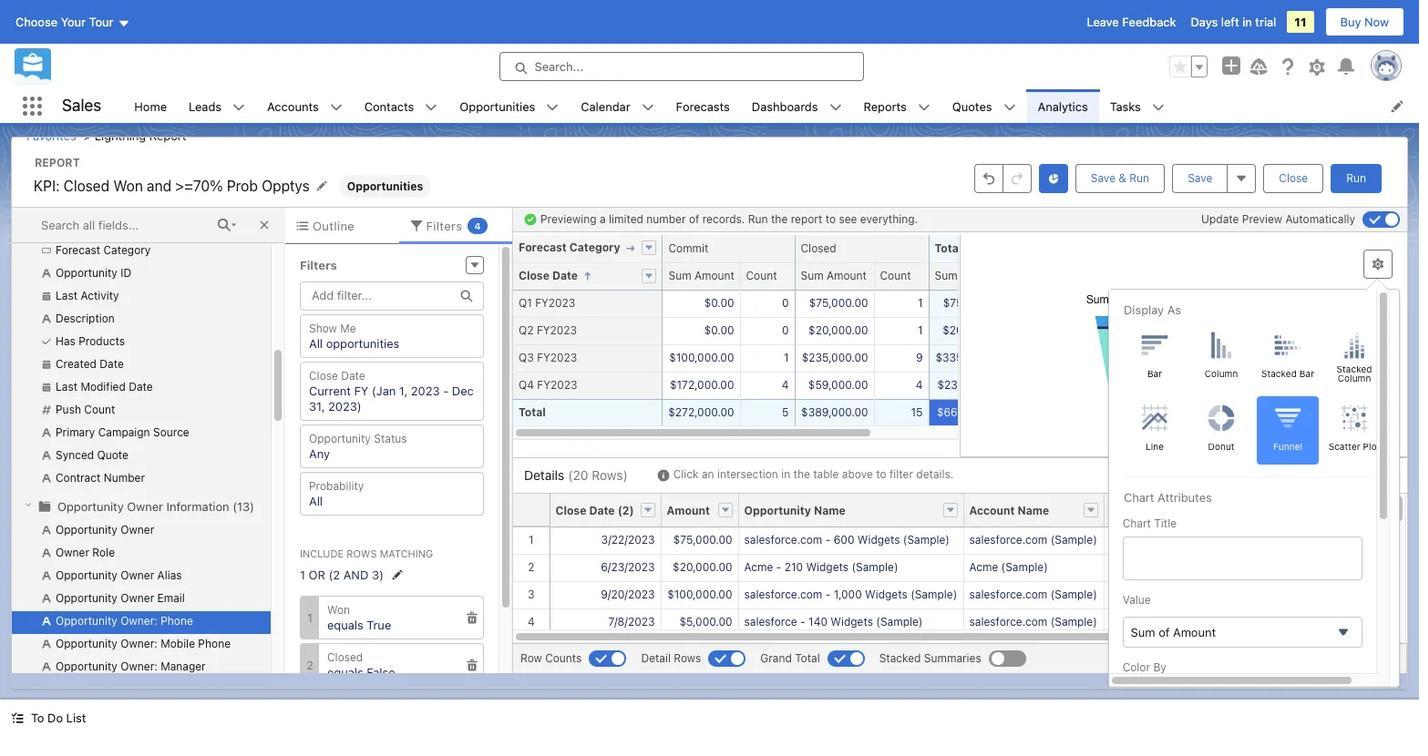 Task type: vqa. For each thing, say whether or not it's contained in the screenshot.
Action element
no



Task type: locate. For each thing, give the bounding box(es) containing it.
reports link
[[853, 89, 918, 123]]

text default image inside opportunities "list item"
[[546, 101, 559, 114]]

text default image right contacts
[[425, 101, 438, 114]]

3 text default image from the left
[[641, 101, 654, 114]]

text default image inside accounts list item
[[330, 101, 342, 114]]

contacts
[[364, 99, 414, 113]]

reports list item
[[853, 89, 941, 123]]

text default image right accounts on the top left of page
[[330, 101, 342, 114]]

accounts link
[[256, 89, 330, 123]]

dashboards link
[[741, 89, 829, 123]]

2 text default image from the left
[[425, 101, 438, 114]]

buy now
[[1340, 15, 1389, 29]]

list containing home
[[123, 89, 1419, 123]]

text default image right tasks at right
[[1152, 101, 1165, 114]]

text default image
[[233, 101, 245, 114], [546, 101, 559, 114], [829, 101, 842, 114], [1152, 101, 1165, 114], [11, 712, 24, 725]]

text default image
[[330, 101, 342, 114], [425, 101, 438, 114], [641, 101, 654, 114], [918, 101, 930, 114], [1003, 101, 1016, 114]]

text default image for tasks
[[1152, 101, 1165, 114]]

sales
[[62, 96, 101, 115]]

tasks list item
[[1099, 89, 1176, 123]]

text default image right quotes
[[1003, 101, 1016, 114]]

text default image for accounts
[[330, 101, 342, 114]]

text default image inside the leads list item
[[233, 101, 245, 114]]

text default image for dashboards
[[829, 101, 842, 114]]

text default image inside reports list item
[[918, 101, 930, 114]]

text default image inside dashboards list item
[[829, 101, 842, 114]]

feedback
[[1122, 15, 1176, 29]]

reports
[[864, 99, 907, 113]]

text default image left reports
[[829, 101, 842, 114]]

text default image right 'calendar'
[[641, 101, 654, 114]]

quotes
[[952, 99, 992, 113]]

leave feedback
[[1087, 15, 1176, 29]]

tasks link
[[1099, 89, 1152, 123]]

to do list
[[31, 711, 86, 725]]

leads
[[189, 99, 222, 113]]

text default image inside the quotes list item
[[1003, 101, 1016, 114]]

opportunities link
[[449, 89, 546, 123]]

group
[[1169, 56, 1208, 77]]

quotes list item
[[941, 89, 1027, 123]]

days left in trial
[[1191, 15, 1276, 29]]

do
[[47, 711, 63, 725]]

text default image inside tasks list item
[[1152, 101, 1165, 114]]

1 text default image from the left
[[330, 101, 342, 114]]

dashboards list item
[[741, 89, 853, 123]]

text default image left to
[[11, 712, 24, 725]]

buy
[[1340, 15, 1361, 29]]

contacts list item
[[353, 89, 449, 123]]

text default image right leads
[[233, 101, 245, 114]]

contacts link
[[353, 89, 425, 123]]

5 text default image from the left
[[1003, 101, 1016, 114]]

list
[[66, 711, 86, 725]]

text default image inside contacts list item
[[425, 101, 438, 114]]

opportunities list item
[[449, 89, 570, 123]]

calendar list item
[[570, 89, 665, 123]]

4 text default image from the left
[[918, 101, 930, 114]]

text default image inside calendar list item
[[641, 101, 654, 114]]

opportunities
[[460, 99, 535, 113]]

text default image right reports
[[918, 101, 930, 114]]

list
[[123, 89, 1419, 123]]

tasks
[[1110, 99, 1141, 113]]

tour
[[89, 15, 113, 29]]

in
[[1242, 15, 1252, 29]]

forecasts link
[[665, 89, 741, 123]]

text default image down search...
[[546, 101, 559, 114]]



Task type: describe. For each thing, give the bounding box(es) containing it.
forecasts
[[676, 99, 730, 113]]

home
[[134, 99, 167, 113]]

analytics link
[[1027, 89, 1099, 123]]

trial
[[1255, 15, 1276, 29]]

left
[[1221, 15, 1239, 29]]

to do list button
[[0, 700, 97, 736]]

home link
[[123, 89, 178, 123]]

leave feedback link
[[1087, 15, 1176, 29]]

to
[[31, 711, 44, 725]]

accounts list item
[[256, 89, 353, 123]]

now
[[1364, 15, 1389, 29]]

dashboards
[[752, 99, 818, 113]]

calendar link
[[570, 89, 641, 123]]

11
[[1295, 15, 1307, 29]]

text default image for opportunities
[[546, 101, 559, 114]]

choose
[[15, 15, 58, 29]]

analytics
[[1038, 99, 1088, 113]]

choose your tour
[[15, 15, 113, 29]]

text default image for reports
[[918, 101, 930, 114]]

text default image for leads
[[233, 101, 245, 114]]

text default image for quotes
[[1003, 101, 1016, 114]]

days
[[1191, 15, 1218, 29]]

choose your tour button
[[15, 7, 131, 36]]

text default image inside to do list 'button'
[[11, 712, 24, 725]]

text default image for contacts
[[425, 101, 438, 114]]

calendar
[[581, 99, 630, 113]]

leads list item
[[178, 89, 256, 123]]

search...
[[535, 59, 583, 74]]

text default image for calendar
[[641, 101, 654, 114]]

search... button
[[499, 52, 864, 81]]

leave
[[1087, 15, 1119, 29]]

accounts
[[267, 99, 319, 113]]

your
[[61, 15, 86, 29]]

leads link
[[178, 89, 233, 123]]

buy now button
[[1325, 7, 1404, 36]]

quotes link
[[941, 89, 1003, 123]]



